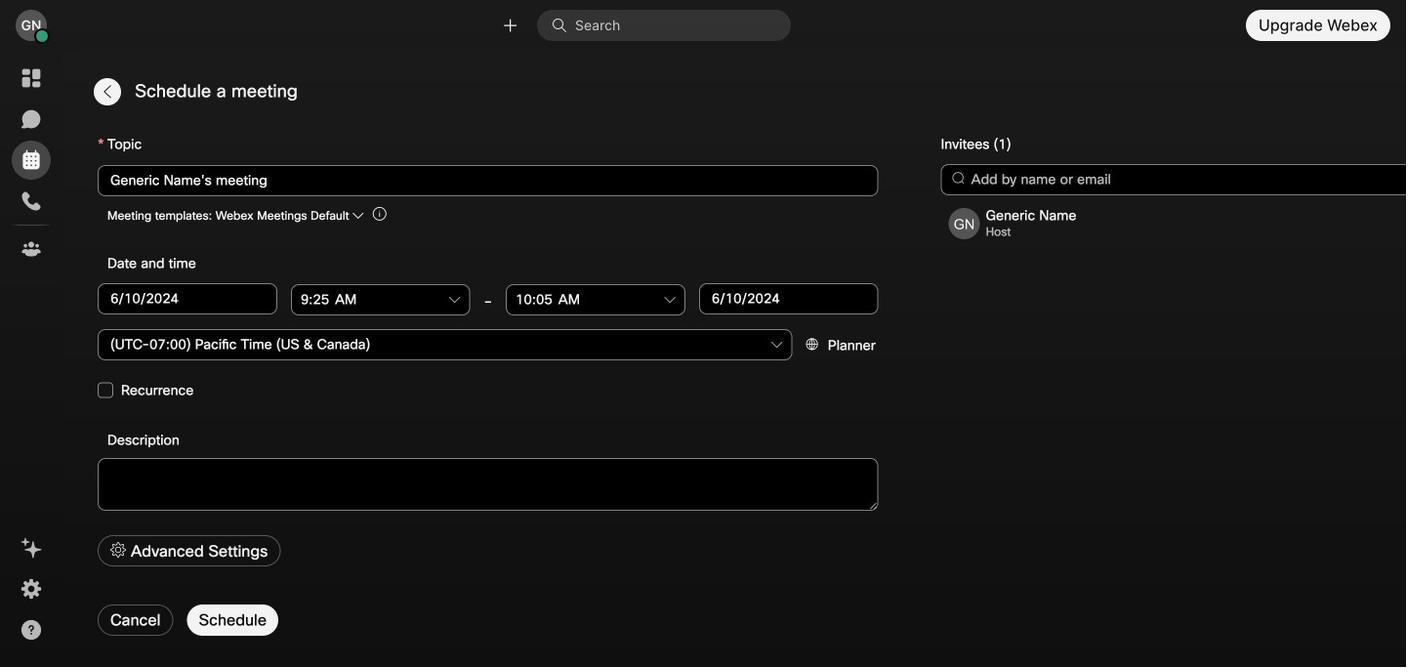 Task type: vqa. For each thing, say whether or not it's contained in the screenshot.
Messaging, has no new notifications 'Icon' at top
yes



Task type: describe. For each thing, give the bounding box(es) containing it.
teams, has no new notifications image
[[20, 237, 43, 261]]

messaging, has no new notifications image
[[20, 107, 43, 131]]

what's new image
[[20, 536, 43, 560]]

help image
[[20, 618, 43, 642]]

settings image
[[20, 577, 43, 601]]

meetings image
[[20, 149, 43, 172]]

wrapper image
[[35, 30, 49, 43]]

webex tab list
[[12, 59, 51, 269]]



Task type: locate. For each thing, give the bounding box(es) containing it.
navigation
[[0, 51, 63, 667]]

dashboard image
[[20, 66, 43, 90]]

calls image
[[20, 190, 43, 213]]

connect people image
[[501, 16, 520, 35]]

wrapper image
[[552, 18, 575, 33]]



